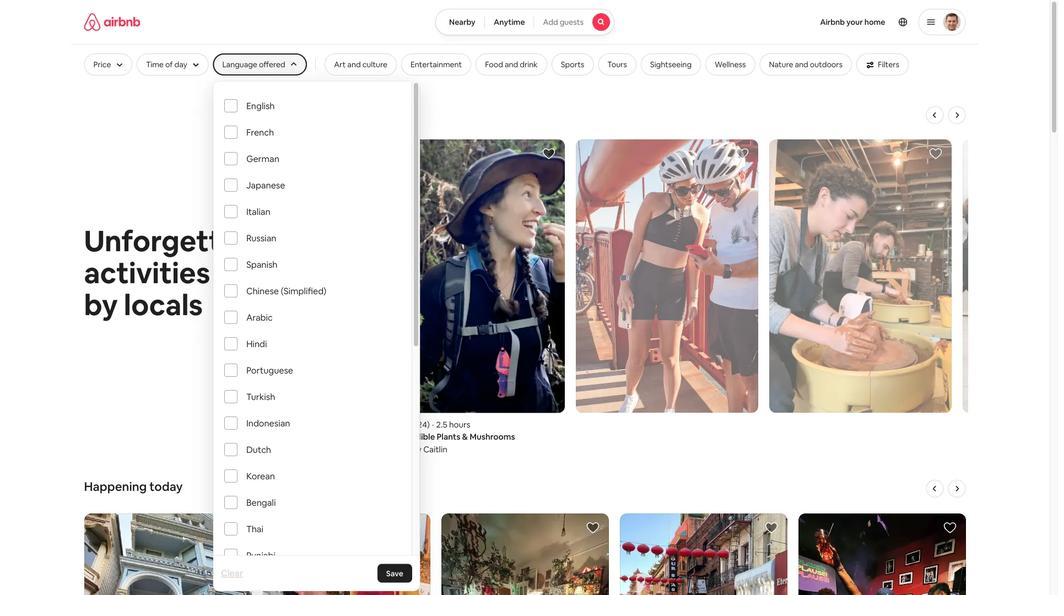 Task type: locate. For each thing, give the bounding box(es) containing it.
by
[[84, 286, 118, 324], [412, 444, 421, 455]]

and right nature
[[795, 60, 809, 69]]

hindi
[[246, 338, 267, 349]]

offered
[[259, 60, 285, 69]]

save
[[386, 569, 404, 579]]

anytime
[[494, 17, 525, 27]]

1 vertical spatial by
[[412, 444, 421, 455]]

group
[[380, 106, 1059, 458]]

Sightseeing button
[[641, 53, 701, 76]]

clear button
[[216, 563, 249, 585]]

profile element
[[628, 0, 966, 44]]

nature
[[769, 60, 794, 69]]

nearby
[[449, 17, 476, 27]]

language offered button
[[213, 53, 307, 76]]

Art and culture button
[[325, 53, 397, 76]]

0 vertical spatial by
[[84, 286, 118, 324]]

hosted
[[216, 254, 313, 292]]

add guests
[[543, 17, 584, 27]]

forage edible plants & mushrooms group
[[382, 139, 565, 455]]

1 horizontal spatial and
[[505, 60, 518, 69]]

0 horizontal spatial and
[[348, 60, 361, 69]]

edible
[[411, 432, 435, 442]]

save button
[[378, 564, 412, 583]]

and
[[348, 60, 361, 69], [505, 60, 518, 69], [795, 60, 809, 69]]

and left drink
[[505, 60, 518, 69]]

4.95
[[391, 420, 408, 430]]

anytime button
[[485, 9, 535, 35]]

and for food
[[505, 60, 518, 69]]

2 horizontal spatial and
[[795, 60, 809, 69]]

forage
[[382, 432, 409, 442]]

add
[[543, 17, 558, 27]]

add to wishlist image
[[542, 147, 556, 160], [229, 522, 242, 535], [408, 522, 421, 535], [765, 522, 778, 535]]

unforgettable
[[84, 222, 280, 260]]

bengali
[[246, 497, 276, 508]]

indonesian
[[246, 417, 290, 429]]

locals
[[124, 286, 203, 324]]

1 horizontal spatial by
[[412, 444, 421, 455]]

nearby button
[[436, 9, 485, 35]]

·
[[432, 420, 434, 430]]

Tours button
[[598, 53, 637, 76]]

None search field
[[436, 9, 615, 35]]

4.95 out of 5 average rating,  624 reviews image
[[382, 420, 430, 430]]

thai
[[246, 523, 264, 535]]

happening
[[84, 479, 147, 495]]

Entertainment button
[[401, 53, 471, 76]]

1 and from the left
[[348, 60, 361, 69]]

art and culture
[[334, 60, 388, 69]]

language
[[222, 60, 257, 69]]

0 horizontal spatial by
[[84, 286, 118, 324]]

and right art
[[348, 60, 361, 69]]

dutch
[[246, 444, 271, 455]]

Food and drink button
[[476, 53, 547, 76]]

english
[[246, 100, 275, 111]]

add to wishlist image
[[736, 147, 749, 160], [929, 147, 943, 160], [586, 522, 600, 535], [944, 522, 957, 535]]

add guests button
[[534, 9, 615, 35]]

3 and from the left
[[795, 60, 809, 69]]

2 and from the left
[[505, 60, 518, 69]]



Task type: describe. For each thing, give the bounding box(es) containing it.
none search field containing nearby
[[436, 9, 615, 35]]

group containing 4.95 (624) · 2.5 hours forage edible plants & mushrooms hosted by caitlin
[[380, 106, 1059, 458]]

russian
[[246, 232, 276, 243]]

by inside 4.95 (624) · 2.5 hours forage edible plants & mushrooms hosted by caitlin
[[412, 444, 421, 455]]

guests
[[560, 17, 584, 27]]

clear
[[221, 568, 243, 579]]

drink
[[520, 60, 538, 69]]

chinese
[[246, 285, 279, 296]]

korean
[[246, 470, 275, 482]]

german
[[246, 153, 279, 164]]

caitlin
[[423, 444, 447, 455]]

(simplified)
[[281, 285, 327, 296]]

&
[[462, 432, 468, 442]]

Wellness button
[[706, 53, 756, 76]]

unforgettable activities hosted by locals
[[84, 222, 313, 324]]

Nature and outdoors button
[[760, 53, 852, 76]]

mushrooms
[[470, 432, 515, 442]]

language offered
[[222, 60, 285, 69]]

portuguese
[[246, 364, 293, 376]]

italian
[[246, 206, 271, 217]]

4.95 (624) · 2.5 hours forage edible plants & mushrooms hosted by caitlin
[[382, 420, 515, 455]]

turkish
[[246, 391, 275, 402]]

2.5
[[436, 420, 447, 430]]

japanese
[[246, 179, 285, 190]]

arabic
[[246, 312, 273, 323]]

Sports button
[[552, 53, 594, 76]]

happening today
[[84, 479, 183, 495]]

sightseeing
[[650, 60, 692, 69]]

sports
[[561, 60, 585, 69]]

activities
[[84, 254, 210, 292]]

and for art
[[348, 60, 361, 69]]

art
[[334, 60, 346, 69]]

plants
[[437, 432, 460, 442]]

(624)
[[410, 420, 430, 430]]

chinese (simplified)
[[246, 285, 327, 296]]

outdoors
[[810, 60, 843, 69]]

food and drink
[[485, 60, 538, 69]]

wellness
[[715, 60, 746, 69]]

add to wishlist image inside forage edible plants & mushrooms 'group'
[[542, 147, 556, 160]]

culture
[[363, 60, 388, 69]]

entertainment
[[411, 60, 462, 69]]

spanish
[[246, 259, 278, 270]]

today
[[149, 479, 183, 495]]

food
[[485, 60, 503, 69]]

hours
[[449, 420, 470, 430]]

and for nature
[[795, 60, 809, 69]]

nature and outdoors
[[769, 60, 843, 69]]

by inside unforgettable activities hosted by locals
[[84, 286, 118, 324]]

hosted
[[382, 444, 410, 455]]

french
[[246, 126, 274, 138]]

tours
[[608, 60, 627, 69]]

punjabi
[[246, 550, 276, 561]]



Task type: vqa. For each thing, say whether or not it's contained in the screenshot.
nature
yes



